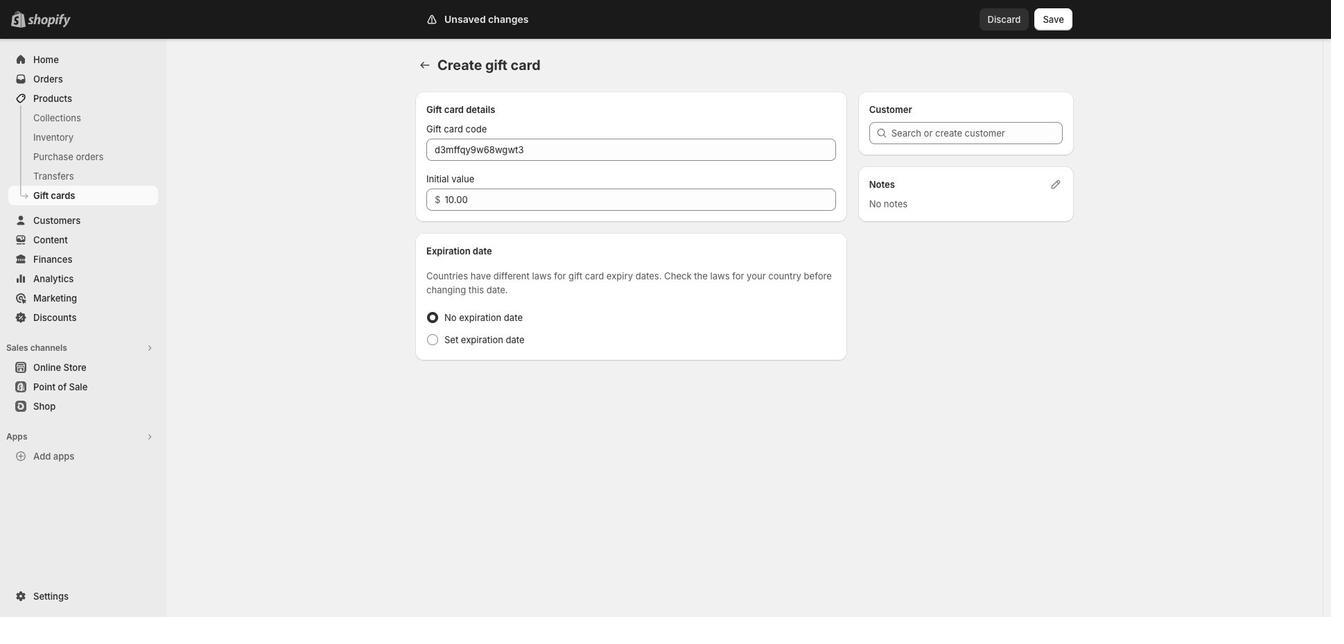 Task type: vqa. For each thing, say whether or not it's contained in the screenshot.
Shopify image
yes



Task type: locate. For each thing, give the bounding box(es) containing it.
  text field
[[445, 189, 836, 211]]

shopify image
[[31, 14, 74, 28]]

Search or create customer text field
[[892, 122, 1063, 144]]

None text field
[[426, 139, 836, 161]]



